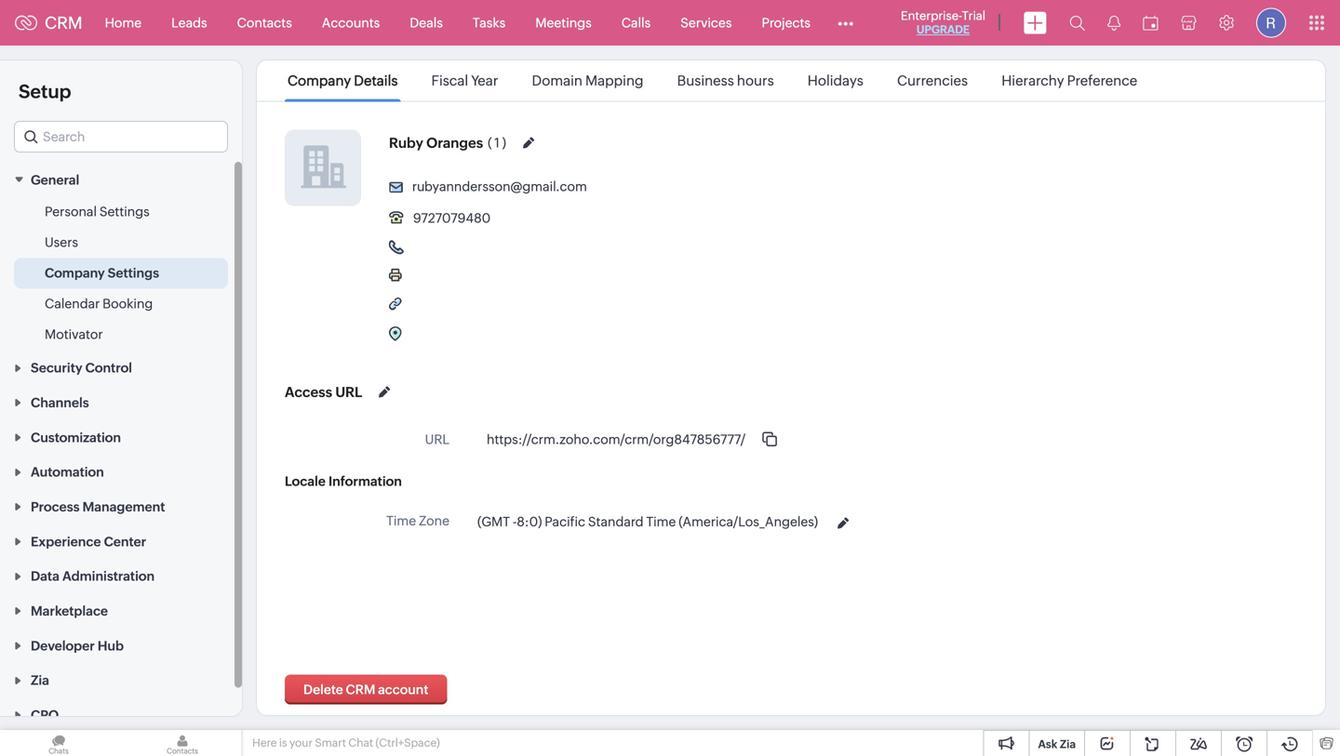 Task type: locate. For each thing, give the bounding box(es) containing it.
1 vertical spatial crm
[[346, 683, 375, 697]]

access url
[[285, 384, 362, 400]]

zia right ask
[[1060, 738, 1076, 751]]

url
[[335, 384, 362, 400], [425, 432, 449, 447]]

control
[[85, 361, 132, 376]]

motivator
[[45, 327, 103, 342]]

domain mapping link
[[529, 73, 646, 89]]

time
[[386, 514, 416, 529], [646, 515, 676, 530]]

1 horizontal spatial url
[[425, 432, 449, 447]]

0 vertical spatial crm
[[45, 13, 82, 32]]

1 horizontal spatial zia
[[1060, 738, 1076, 751]]

process management button
[[0, 489, 242, 524]]

(
[[488, 135, 492, 150]]

hub
[[98, 639, 124, 654]]

security
[[31, 361, 82, 376]]

1 vertical spatial zia
[[1060, 738, 1076, 751]]

year
[[471, 73, 498, 89]]

create menu element
[[1012, 0, 1058, 45]]

0 vertical spatial zia
[[31, 673, 49, 688]]

personal settings link
[[45, 202, 150, 221]]

list
[[271, 60, 1154, 101]]

meetings link
[[520, 0, 606, 45]]

settings up booking
[[108, 266, 159, 280]]

0 vertical spatial url
[[335, 384, 362, 400]]

0 vertical spatial settings
[[99, 204, 150, 219]]

1 vertical spatial url
[[425, 432, 449, 447]]

calendar image
[[1143, 15, 1159, 30]]

domain
[[532, 73, 582, 89]]

data administration button
[[0, 559, 242, 593]]

ask
[[1038, 738, 1057, 751]]

zia
[[31, 673, 49, 688], [1060, 738, 1076, 751]]

settings down general dropdown button
[[99, 204, 150, 219]]

url right "access" at the bottom left
[[335, 384, 362, 400]]

services
[[680, 15, 732, 30]]

1 horizontal spatial time
[[646, 515, 676, 530]]

1 horizontal spatial company
[[288, 73, 351, 89]]

customization button
[[0, 420, 242, 454]]

company inside general region
[[45, 266, 105, 280]]

0 horizontal spatial url
[[335, 384, 362, 400]]

hours
[[737, 73, 774, 89]]

profile element
[[1245, 0, 1297, 45]]

holidays link
[[805, 73, 866, 89]]

zia up "cpq"
[[31, 673, 49, 688]]

0 vertical spatial company
[[288, 73, 351, 89]]

crm
[[45, 13, 82, 32], [346, 683, 375, 697]]

0 horizontal spatial zia
[[31, 673, 49, 688]]

chats image
[[0, 730, 117, 757]]

1 horizontal spatial crm
[[346, 683, 375, 697]]

personal settings
[[45, 204, 150, 219]]

0 horizontal spatial company
[[45, 266, 105, 280]]

pacific
[[545, 515, 585, 530]]

time left zone
[[386, 514, 416, 529]]

general button
[[0, 162, 242, 197]]

company up calendar
[[45, 266, 105, 280]]

channels button
[[0, 385, 242, 420]]

0 horizontal spatial crm
[[45, 13, 82, 32]]

general
[[31, 172, 79, 187]]

hierarchy preference
[[1002, 73, 1137, 89]]

companylogo image
[[286, 131, 360, 205]]

contacts image
[[124, 730, 241, 757]]

company
[[288, 73, 351, 89], [45, 266, 105, 280]]

management
[[82, 500, 165, 515]]

(gmt
[[477, 515, 510, 530]]

data administration
[[31, 569, 155, 584]]

information
[[328, 474, 402, 489]]

experience center button
[[0, 524, 242, 559]]

marketplace button
[[0, 593, 242, 628]]

crm right 'delete'
[[346, 683, 375, 697]]

time right standard
[[646, 515, 676, 530]]

chat
[[348, 737, 373, 750]]

hierarchy preference link
[[999, 73, 1140, 89]]

accounts link
[[307, 0, 395, 45]]

crm right the logo
[[45, 13, 82, 32]]

Search text field
[[15, 122, 227, 152]]

mapping
[[585, 73, 644, 89]]

company left the details
[[288, 73, 351, 89]]

here
[[252, 737, 277, 750]]

developer hub
[[31, 639, 124, 654]]

calendar
[[45, 296, 100, 311]]

automation
[[31, 465, 104, 480]]

None field
[[14, 121, 228, 153]]

url up zone
[[425, 432, 449, 447]]

marketplace
[[31, 604, 108, 619]]

locale information
[[285, 474, 402, 489]]

ask zia
[[1038, 738, 1076, 751]]

users
[[45, 235, 78, 250]]

home link
[[90, 0, 156, 45]]

profile image
[[1256, 8, 1286, 38]]

account
[[378, 683, 428, 697]]

setup
[[19, 81, 71, 102]]

1 vertical spatial company
[[45, 266, 105, 280]]

projects link
[[747, 0, 825, 45]]

personal
[[45, 204, 97, 219]]

1 vertical spatial settings
[[108, 266, 159, 280]]

details
[[354, 73, 398, 89]]

logo image
[[15, 15, 37, 30]]

-
[[513, 515, 517, 530]]

experience
[[31, 534, 101, 549]]

contacts link
[[222, 0, 307, 45]]

services link
[[666, 0, 747, 45]]

settings
[[99, 204, 150, 219], [108, 266, 159, 280]]

cpq button
[[0, 698, 242, 732]]

users link
[[45, 233, 78, 252]]

meetings
[[535, 15, 592, 30]]

(gmt -8:0) pacific standard time (america/los_angeles)
[[477, 515, 818, 530]]

trial
[[962, 9, 985, 23]]

booking
[[103, 296, 153, 311]]

company for company details
[[288, 73, 351, 89]]

calendar booking
[[45, 296, 153, 311]]

signals image
[[1107, 15, 1120, 31]]



Task type: vqa. For each thing, say whether or not it's contained in the screenshot.
the Users LINK on the top of the page
yes



Task type: describe. For each thing, give the bounding box(es) containing it.
general region
[[0, 197, 242, 350]]

settings for personal settings
[[99, 204, 150, 219]]

process management
[[31, 500, 165, 515]]

9727079480
[[413, 211, 491, 226]]

business
[[677, 73, 734, 89]]

0 horizontal spatial time
[[386, 514, 416, 529]]

enterprise-
[[901, 9, 962, 23]]

contacts
[[237, 15, 292, 30]]

is
[[279, 737, 287, 750]]

create menu image
[[1024, 12, 1047, 34]]

list containing company details
[[271, 60, 1154, 101]]

process
[[31, 500, 80, 515]]

https://crm.zoho.com/crm/org847856777/
[[487, 432, 745, 447]]

security control button
[[0, 350, 242, 385]]

fiscal year
[[431, 73, 498, 89]]

calls
[[621, 15, 651, 30]]

)
[[502, 135, 506, 150]]

developer hub button
[[0, 628, 242, 663]]

hierarchy
[[1002, 73, 1064, 89]]

oranges
[[426, 135, 483, 151]]

zia button
[[0, 663, 242, 698]]

currencies
[[897, 73, 968, 89]]

standard
[[588, 515, 644, 530]]

deals link
[[395, 0, 458, 45]]

zone
[[419, 514, 449, 529]]

zia inside zia dropdown button
[[31, 673, 49, 688]]

preference
[[1067, 73, 1137, 89]]

currencies link
[[894, 73, 971, 89]]

calendar booking link
[[45, 294, 153, 313]]

leads link
[[156, 0, 222, 45]]

data
[[31, 569, 59, 584]]

search image
[[1069, 15, 1085, 31]]

administration
[[62, 569, 155, 584]]

cpq
[[31, 708, 59, 723]]

fiscal
[[431, 73, 468, 89]]

developer
[[31, 639, 95, 654]]

company settings
[[45, 266, 159, 280]]

domain mapping
[[532, 73, 644, 89]]

customization
[[31, 430, 121, 445]]

deals
[[410, 15, 443, 30]]

(ctrl+space)
[[376, 737, 440, 750]]

locale
[[285, 474, 326, 489]]

experience center
[[31, 534, 146, 549]]

delete
[[303, 683, 343, 697]]

business hours
[[677, 73, 774, 89]]

time zone
[[386, 514, 449, 529]]

enterprise-trial upgrade
[[901, 9, 985, 36]]

tasks link
[[458, 0, 520, 45]]

rubyanndersson@gmail.com
[[412, 179, 587, 194]]

signals element
[[1096, 0, 1132, 46]]

settings for company settings
[[108, 266, 159, 280]]

company settings link
[[45, 264, 159, 282]]

center
[[104, 534, 146, 549]]

accounts
[[322, 15, 380, 30]]

business hours link
[[674, 73, 777, 89]]

your
[[289, 737, 313, 750]]

delete crm account
[[303, 683, 428, 697]]

company for company settings
[[45, 266, 105, 280]]

crm link
[[15, 13, 82, 32]]

fiscal year link
[[429, 73, 501, 89]]

Other Modules field
[[825, 8, 865, 38]]

leads
[[171, 15, 207, 30]]

company details
[[288, 73, 398, 89]]

company details link
[[285, 73, 401, 89]]

ruby
[[389, 135, 423, 151]]

search element
[[1058, 0, 1096, 46]]

calls link
[[606, 0, 666, 45]]

projects
[[762, 15, 811, 30]]

upgrade
[[917, 23, 970, 36]]

security control
[[31, 361, 132, 376]]

access
[[285, 384, 332, 400]]

1
[[494, 135, 500, 150]]

motivator link
[[45, 325, 103, 344]]

(america/los_angeles)
[[679, 515, 818, 530]]

channels
[[31, 395, 89, 410]]



